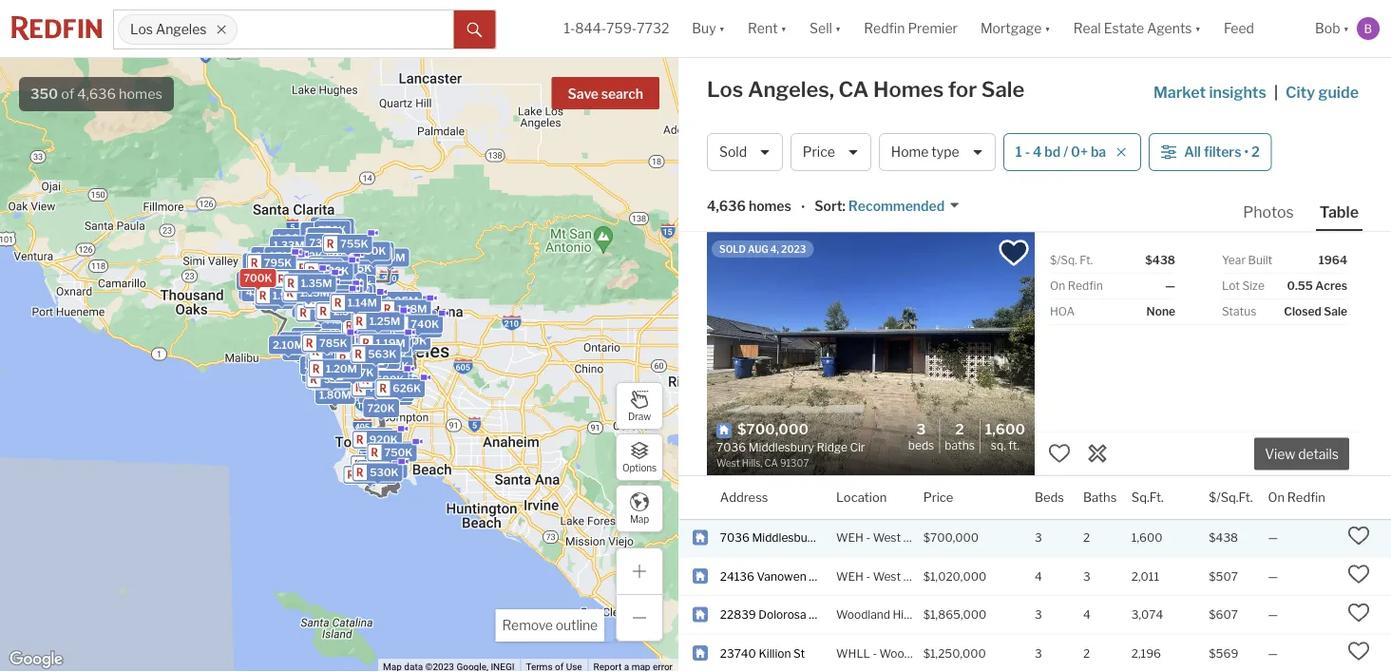 Task type: vqa. For each thing, say whether or not it's contained in the screenshot.
Gary ▾
no



Task type: describe. For each thing, give the bounding box(es) containing it.
2.30m
[[315, 297, 348, 309]]

1.27m
[[397, 299, 428, 311]]

3 inside 3 beds
[[917, 420, 926, 437]]

1 horizontal spatial 820k
[[380, 445, 409, 457]]

▾ for bob ▾
[[1344, 20, 1350, 36]]

737k
[[369, 382, 396, 394]]

1 vertical spatial 400k
[[370, 328, 399, 341]]

0 horizontal spatial 1.31m
[[291, 287, 320, 299]]

855k
[[300, 272, 328, 285]]

1 - 4 bd / 0+ ba
[[1016, 144, 1107, 160]]

1 vertical spatial 640k
[[359, 370, 388, 382]]

remove los angeles image
[[216, 24, 227, 35]]

0 vertical spatial 840k
[[282, 258, 311, 271]]

22839
[[720, 608, 756, 622]]

2 1.06m from the top
[[319, 367, 350, 379]]

0 horizontal spatial 820k
[[323, 248, 351, 260]]

3.53m
[[314, 350, 347, 362]]

all
[[1185, 144, 1201, 160]]

0 vertical spatial 1.90m
[[306, 252, 338, 264]]

593k
[[378, 385, 407, 398]]

1 - 4 bd / 0+ ba button
[[1004, 133, 1142, 171]]

908k
[[272, 278, 301, 290]]

none
[[1147, 305, 1176, 318]]

mortgage ▾ button
[[981, 0, 1051, 57]]

1 vertical spatial 785k
[[319, 337, 347, 349]]

1 vertical spatial 485k
[[368, 458, 397, 471]]

real estate agents ▾
[[1074, 20, 1201, 36]]

0 vertical spatial 925k
[[340, 288, 369, 300]]

favorite button checkbox
[[998, 237, 1030, 269]]

0 vertical spatial 1.30m
[[366, 319, 398, 331]]

weh - west hills $700,000
[[836, 531, 979, 545]]

0 horizontal spatial 680k
[[324, 258, 353, 270]]

mortgage
[[981, 20, 1042, 36]]

favorite this home image for $569
[[1348, 640, 1371, 663]]

0 vertical spatial sale
[[982, 77, 1025, 102]]

0 horizontal spatial 1.60m
[[286, 255, 318, 267]]

▾ inside real estate agents ▾ link
[[1195, 20, 1201, 36]]

1 1.06m from the top
[[319, 334, 351, 347]]

weh - west hills $1,020,000
[[836, 569, 987, 583]]

for
[[948, 77, 977, 102]]

0 horizontal spatial 1.87m
[[250, 284, 281, 297]]

1.43m
[[320, 370, 352, 383]]

1
[[1016, 144, 1023, 160]]

445k
[[392, 317, 421, 330]]

buy ▾ button
[[692, 0, 725, 57]]

1-844-759-7732
[[564, 20, 669, 36]]

350 of 4,636 homes
[[30, 86, 162, 102]]

0 vertical spatial 785k
[[324, 241, 353, 254]]

1 vertical spatial 925k
[[368, 366, 396, 378]]

1 vertical spatial 1.18m
[[304, 338, 334, 350]]

2 baths
[[945, 420, 975, 452]]

1 vertical spatial 900k
[[317, 363, 346, 376]]

2.05m
[[385, 295, 418, 307]]

0 horizontal spatial 2.20m
[[269, 280, 302, 293]]

$/sq.ft.
[[1209, 490, 1253, 505]]

0 vertical spatial 1.58m
[[350, 316, 382, 328]]

insights
[[1209, 83, 1267, 101]]

remove 1 - 4 bd / 0+ ba image
[[1116, 146, 1127, 158]]

0 horizontal spatial 325k
[[367, 376, 395, 389]]

410k
[[311, 231, 339, 243]]

0 vertical spatial 4,636
[[77, 86, 116, 102]]

homes inside 4,636 homes •
[[749, 198, 792, 214]]

recommended button
[[846, 197, 960, 215]]

179k
[[353, 361, 379, 374]]

549k
[[257, 275, 286, 287]]

1.78m
[[326, 345, 356, 357]]

— for $507
[[1268, 569, 1279, 583]]

0 vertical spatial price
[[803, 144, 835, 160]]

2.40m
[[330, 369, 363, 382]]

0 vertical spatial 710k
[[320, 255, 346, 267]]

0 vertical spatial 2.80m
[[325, 340, 359, 353]]

0 vertical spatial 1.35m
[[301, 277, 332, 290]]

0 vertical spatial price button
[[791, 133, 871, 171]]

770k
[[319, 224, 346, 236]]

795k
[[264, 257, 292, 269]]

1 vertical spatial 630k
[[324, 288, 353, 301]]

hills for weh - west hills $1,020,000
[[904, 569, 926, 583]]

0 vertical spatial 680k
[[357, 245, 386, 257]]

1,600 for 1,600
[[1132, 531, 1163, 545]]

675k
[[369, 357, 397, 369]]

save search button
[[552, 77, 660, 109]]

• for homes
[[801, 199, 805, 215]]

4 inside button
[[1033, 144, 1042, 160]]

buy ▾ button
[[681, 0, 737, 57]]

1 horizontal spatial 472k
[[404, 314, 432, 326]]

killion
[[759, 646, 791, 660]]

725k
[[344, 262, 372, 274]]

4,636 inside 4,636 homes •
[[707, 198, 746, 214]]

middlesbury
[[752, 531, 818, 545]]

woodland hills $1,865,000
[[836, 608, 987, 622]]

1 vertical spatial 950k
[[315, 374, 344, 387]]

$569
[[1209, 646, 1239, 660]]

377k
[[358, 463, 385, 476]]

0 horizontal spatial $438
[[1146, 253, 1176, 267]]

338k
[[324, 272, 352, 284]]

0 vertical spatial 1.08m
[[319, 273, 351, 285]]

850k
[[372, 316, 401, 328]]

1 horizontal spatial 295k
[[365, 439, 393, 452]]

1 vertical spatial beds
[[1035, 490, 1065, 505]]

- for 1 - 4 bd / 0+ ba
[[1025, 144, 1030, 160]]

0 vertical spatial 900k
[[336, 317, 365, 330]]

1 vertical spatial 695k
[[378, 338, 407, 351]]

1 horizontal spatial 1.60m
[[334, 294, 365, 306]]

7036
[[720, 531, 750, 545]]

1 horizontal spatial 660k
[[359, 250, 388, 262]]

1 vertical spatial sale
[[1324, 305, 1348, 318]]

redfin premier button
[[853, 0, 969, 57]]

1.01m
[[379, 313, 409, 326]]

real
[[1074, 20, 1101, 36]]

1 vertical spatial 1.87m
[[368, 320, 399, 332]]

homes
[[874, 77, 944, 102]]

lot size
[[1222, 279, 1265, 293]]

7.35m
[[326, 314, 358, 326]]

0 vertical spatial baths
[[945, 439, 975, 452]]

1.10m
[[314, 356, 344, 368]]

940k
[[272, 260, 301, 273]]

3 left 2,011
[[1083, 569, 1091, 583]]

24136 vanowen st link
[[720, 568, 821, 584]]

0 vertical spatial 525k
[[353, 369, 382, 381]]

on redfin button
[[1268, 476, 1326, 519]]

0 horizontal spatial 505k
[[313, 262, 342, 274]]

0 horizontal spatial 695k
[[266, 276, 294, 288]]

3.15m
[[286, 335, 318, 347]]

angeles
[[156, 21, 207, 37]]

857k
[[306, 275, 334, 287]]

0 horizontal spatial beds
[[908, 439, 935, 452]]

0 vertical spatial 485k
[[381, 386, 410, 398]]

1 horizontal spatial 710k
[[358, 352, 384, 365]]

city guide link
[[1286, 81, 1363, 104]]

1 horizontal spatial 2.20m
[[320, 343, 352, 356]]

sort :
[[815, 198, 846, 214]]

1 vertical spatial 1.80m
[[306, 367, 338, 379]]

0 vertical spatial 510k
[[312, 262, 339, 274]]

feed
[[1224, 20, 1255, 36]]

▾ for mortgage ▾
[[1045, 20, 1051, 36]]

0 vertical spatial 1.33m
[[274, 239, 305, 251]]

0 vertical spatial 1.19m
[[371, 321, 401, 333]]

575k
[[270, 262, 298, 275]]

▾ for rent ▾
[[781, 20, 787, 36]]

730k
[[361, 374, 389, 386]]

1 vertical spatial 1.31m
[[326, 360, 355, 372]]

2 vertical spatial 400k
[[373, 381, 402, 394]]

1 vertical spatial 540k
[[374, 463, 403, 475]]

0 vertical spatial 1.37m
[[269, 280, 300, 292]]

749k
[[319, 288, 347, 300]]

308k
[[365, 365, 394, 377]]

0 horizontal spatial on redfin
[[1050, 279, 1103, 293]]

west for $700,000
[[873, 531, 901, 545]]

view details
[[1265, 446, 1339, 462]]

on inside on redfin button
[[1268, 490, 1285, 505]]

— for $569
[[1268, 646, 1279, 660]]

sq.ft.
[[1132, 490, 1164, 505]]

3.21m
[[324, 333, 355, 345]]

0 vertical spatial woodland
[[836, 608, 891, 622]]

2 vertical spatial 1.37m
[[342, 337, 373, 349]]

0 vertical spatial 1.80m
[[381, 312, 413, 325]]

0 vertical spatial 563k
[[408, 322, 437, 334]]

1 horizontal spatial price
[[924, 490, 954, 505]]

3.60m
[[304, 359, 338, 371]]

920k
[[370, 433, 398, 446]]

size
[[1243, 279, 1265, 293]]

0 vertical spatial 1.18m
[[397, 303, 427, 315]]

whll
[[836, 646, 871, 660]]

ridge
[[820, 531, 851, 545]]

4 inside map region
[[334, 295, 341, 308]]

1 horizontal spatial 1.04m
[[331, 342, 363, 355]]

475k
[[309, 277, 337, 289]]

915k
[[283, 279, 310, 291]]

1 vertical spatial 840k
[[271, 279, 300, 291]]

1 vertical spatial 1.58m
[[322, 350, 354, 363]]

1 vertical spatial 1.19m
[[376, 337, 406, 349]]

whll - woodland hills
[[836, 646, 959, 660]]

bd
[[1045, 144, 1061, 160]]

submit search image
[[467, 23, 483, 38]]

user photo image
[[1357, 17, 1380, 40]]

1 horizontal spatial baths
[[1083, 490, 1117, 505]]

513k
[[377, 328, 404, 341]]

3.55m
[[308, 295, 341, 307]]

save
[[568, 86, 599, 102]]

table
[[1320, 202, 1359, 221]]

photo of 7036 middlesbury ridge cir, west hills, ca 91307 image
[[707, 232, 1035, 475]]

2 vertical spatial 515k
[[369, 461, 396, 473]]

1 vertical spatial on redfin
[[1268, 490, 1326, 505]]

1 vertical spatial 1.35m
[[377, 306, 409, 319]]

726k
[[321, 265, 349, 277]]

sold
[[720, 144, 747, 160]]

ft. inside 1,600 sq. ft.
[[1009, 439, 1020, 452]]

hills for weh - west hills $700,000
[[904, 531, 926, 545]]

1.48m
[[331, 367, 362, 379]]

1 vertical spatial woodland
[[880, 646, 934, 660]]

24136 vanowen st
[[720, 569, 821, 583]]

0 horizontal spatial 1.04m
[[272, 265, 304, 277]]

/
[[1064, 144, 1069, 160]]

0 horizontal spatial 640k
[[309, 230, 338, 242]]

▾ for sell ▾
[[835, 20, 842, 36]]



Task type: locate. For each thing, give the bounding box(es) containing it.
year
[[1222, 253, 1246, 267]]

1.39m
[[314, 285, 346, 298]]

0 vertical spatial 820k
[[323, 248, 351, 260]]

8.00m
[[335, 316, 369, 328]]

1.93m
[[321, 348, 352, 360]]

670k
[[380, 332, 409, 345]]

0 vertical spatial 735k
[[309, 237, 337, 249]]

0 horizontal spatial 735k
[[280, 261, 308, 274]]

505k
[[313, 262, 342, 274], [373, 378, 402, 390]]

745k up "726k"
[[319, 249, 347, 261]]

st for 22839 dolorosa st
[[809, 608, 820, 622]]

beds button
[[1035, 476, 1065, 519]]

▾ right sell
[[835, 20, 842, 36]]

4 units
[[334, 295, 370, 308]]

1 horizontal spatial 1.90m
[[367, 320, 399, 332]]

1.18m up 1.85m
[[304, 338, 334, 350]]

x-out this home image
[[1086, 442, 1109, 465]]

hills down '$1,865,000'
[[936, 646, 959, 660]]

2.20m
[[269, 280, 302, 293], [320, 343, 352, 356]]

1 vertical spatial 1.90m
[[367, 320, 399, 332]]

22839 dolorosa st
[[720, 608, 820, 622]]

st for 23740 killion st
[[794, 646, 805, 660]]

1.98m
[[324, 291, 356, 304]]

remove
[[502, 617, 553, 634]]

1.33m up 795k
[[274, 239, 305, 251]]

on up hoa
[[1050, 279, 1066, 293]]

— right $569 on the bottom right of the page
[[1268, 646, 1279, 660]]

23740 killion st link
[[720, 645, 819, 661]]

$/sq.ft. button
[[1209, 476, 1253, 519]]

370k
[[355, 246, 384, 258]]

1 horizontal spatial 325k
[[399, 336, 427, 348]]

745k up 725k on the top
[[362, 245, 390, 258]]

homes
[[119, 86, 162, 102], [749, 198, 792, 214]]

— for $607
[[1268, 608, 1279, 622]]

605k
[[270, 264, 299, 276]]

1 ▾ from the left
[[719, 20, 725, 36]]

1 horizontal spatial 950k
[[348, 343, 377, 356]]

2 vertical spatial 1.80m
[[319, 389, 351, 401]]

redfin left premier
[[864, 20, 905, 36]]

335k
[[270, 262, 298, 274]]

1.15m
[[300, 286, 330, 299], [340, 287, 369, 300], [369, 461, 398, 474]]

weh down location button
[[836, 531, 864, 545]]

0 horizontal spatial homes
[[119, 86, 162, 102]]

favorite this home image
[[1048, 442, 1071, 465], [1348, 524, 1371, 547], [1348, 563, 1371, 586]]

real estate agents ▾ button
[[1062, 0, 1213, 57]]

400k
[[375, 310, 404, 322], [370, 328, 399, 341], [373, 381, 402, 394]]

490k
[[309, 258, 338, 270]]

472k
[[404, 314, 432, 326], [360, 365, 387, 377]]

3
[[917, 420, 926, 437], [1035, 531, 1042, 545], [1083, 569, 1091, 583], [1035, 608, 1042, 622], [1035, 646, 1042, 660]]

1 horizontal spatial 640k
[[359, 370, 388, 382]]

0 horizontal spatial 295k
[[247, 256, 275, 269]]

$438 up none
[[1146, 253, 1176, 267]]

1 vertical spatial homes
[[749, 198, 792, 214]]

563k up 568k
[[368, 348, 397, 360]]

1.20m
[[374, 251, 405, 264], [314, 278, 345, 291], [314, 288, 346, 301], [306, 290, 337, 303], [351, 333, 383, 345], [348, 338, 379, 350], [332, 359, 364, 372], [326, 363, 357, 375]]

2 vertical spatial redfin
[[1288, 490, 1326, 505]]

0 horizontal spatial 4,636
[[77, 86, 116, 102]]

1.35m
[[301, 277, 332, 290], [377, 306, 409, 319]]

ft. right '$/sq.'
[[1080, 253, 1093, 267]]

2 vertical spatial favorite this home image
[[1348, 563, 1371, 586]]

2.00m
[[287, 345, 320, 358]]

0 horizontal spatial 1,600
[[986, 420, 1026, 437]]

0 horizontal spatial 1.18m
[[304, 338, 334, 350]]

2 west from the top
[[873, 569, 901, 583]]

1.23m
[[346, 333, 377, 345]]

st for 24136 vanowen st
[[809, 569, 821, 583]]

1,600 for 1,600 sq. ft.
[[986, 420, 1026, 437]]

0 vertical spatial 1,600
[[986, 420, 1026, 437]]

640k
[[309, 230, 338, 242], [359, 370, 388, 382]]

▾ inside mortgage ▾ dropdown button
[[1045, 20, 1051, 36]]

map region
[[0, 2, 682, 672]]

563k down 1.27m
[[408, 322, 437, 334]]

2.80m
[[325, 340, 359, 353], [306, 357, 339, 370]]

555k
[[318, 260, 347, 272]]

— right the $507
[[1268, 569, 1279, 583]]

1.31m
[[291, 287, 320, 299], [326, 360, 355, 372]]

— right $607
[[1268, 608, 1279, 622]]

972k
[[268, 250, 296, 262]]

1 vertical spatial baths
[[1083, 490, 1117, 505]]

- down cir
[[866, 569, 871, 583]]

agents
[[1147, 20, 1192, 36]]

1 horizontal spatial 680k
[[357, 245, 386, 257]]

price up sort
[[803, 144, 835, 160]]

0 vertical spatial 950k
[[348, 343, 377, 356]]

sold
[[720, 243, 746, 255]]

hills up whll - woodland hills
[[893, 608, 915, 622]]

hills for whll - woodland hills
[[936, 646, 959, 660]]

1 weh from the top
[[836, 531, 864, 545]]

3 right $1,250,000
[[1035, 646, 1042, 660]]

ft. right 'sq.'
[[1009, 439, 1020, 452]]

favorite this home image for $607
[[1348, 601, 1371, 624]]

485k
[[381, 386, 410, 398], [368, 458, 397, 471]]

price up $700,000
[[924, 490, 954, 505]]

- inside button
[[1025, 144, 1030, 160]]

0 vertical spatial favorite this home image
[[1048, 442, 1071, 465]]

2 ▾ from the left
[[781, 20, 787, 36]]

2 vertical spatial st
[[794, 646, 805, 660]]

baths left 'sq.'
[[945, 439, 975, 452]]

0 vertical spatial 1.60m
[[286, 255, 318, 267]]

photos button
[[1240, 202, 1316, 229]]

lot
[[1222, 279, 1240, 293]]

• right 'filters'
[[1245, 144, 1249, 160]]

redfin inside on redfin button
[[1288, 490, 1326, 505]]

los down buy ▾ dropdown button
[[707, 77, 744, 102]]

draw button
[[616, 382, 663, 430]]

0 horizontal spatial 563k
[[368, 348, 397, 360]]

2 favorite this home image from the top
[[1348, 640, 1371, 663]]

788k
[[291, 273, 320, 285]]

los angeles
[[130, 21, 207, 37]]

4,636 up "sold"
[[707, 198, 746, 214]]

1 horizontal spatial homes
[[749, 198, 792, 214]]

- for weh - west hills $700,000
[[866, 531, 871, 545]]

hills up the weh - west hills $1,020,000
[[904, 531, 926, 545]]

favorite this home image for $438
[[1348, 524, 1371, 547]]

5 ▾ from the left
[[1195, 20, 1201, 36]]

▾ right buy
[[719, 20, 725, 36]]

woodland up whll
[[836, 608, 891, 622]]

1 vertical spatial 1.30m
[[319, 337, 350, 349]]

redfin inside redfin premier button
[[864, 20, 905, 36]]

$1,865,000
[[924, 608, 987, 622]]

1,600 up 'sq.'
[[986, 420, 1026, 437]]

0 horizontal spatial 660k
[[325, 255, 354, 267]]

680k up 338k
[[324, 258, 353, 270]]

1.18m up 445k
[[397, 303, 427, 315]]

1.60m
[[286, 255, 318, 267], [334, 294, 365, 306]]

695k
[[266, 276, 294, 288], [378, 338, 407, 351]]

▾ right "agents"
[[1195, 20, 1201, 36]]

1 vertical spatial los
[[707, 77, 744, 102]]

— down on redfin button
[[1268, 531, 1279, 545]]

2 inside 2 baths
[[956, 420, 965, 437]]

acres
[[1316, 279, 1348, 293]]

0 horizontal spatial price
[[803, 144, 835, 160]]

homes up 4,
[[749, 198, 792, 214]]

west down the weh - west hills $700,000 at the bottom right of the page
[[873, 569, 901, 583]]

▾ right bob
[[1344, 20, 1350, 36]]

None search field
[[238, 10, 454, 48]]

redfin down view details
[[1288, 490, 1326, 505]]

1 favorite this home image from the top
[[1348, 601, 1371, 624]]

1 vertical spatial 1.04m
[[331, 342, 363, 355]]

0 vertical spatial 630k
[[320, 243, 349, 255]]

market
[[1154, 83, 1206, 101]]

▾ for buy ▾
[[719, 20, 725, 36]]

weh
[[836, 531, 864, 545], [836, 569, 864, 583]]

350
[[30, 86, 58, 102]]

hills up woodland hills $1,865,000
[[904, 569, 926, 583]]

0 vertical spatial favorite this home image
[[1348, 601, 1371, 624]]

west right cir
[[873, 531, 901, 545]]

3 left 2 baths
[[917, 420, 926, 437]]

2 weh from the top
[[836, 569, 864, 583]]

0 horizontal spatial sale
[[982, 77, 1025, 102]]

0 vertical spatial ft.
[[1080, 253, 1093, 267]]

— for $438
[[1268, 531, 1279, 545]]

favorite button image
[[998, 237, 1030, 269]]

favorite this home image for $507
[[1348, 563, 1371, 586]]

2.85m
[[323, 291, 356, 303]]

2.34m
[[333, 305, 366, 318]]

425k
[[377, 371, 406, 383]]

1.50m
[[337, 283, 369, 295], [393, 300, 425, 313], [335, 316, 366, 329], [318, 371, 349, 383], [361, 469, 393, 481]]

baths down x-out this home image
[[1083, 490, 1117, 505]]

homes down los angeles
[[119, 86, 162, 102]]

• inside button
[[1245, 144, 1249, 160]]

1 vertical spatial 1.37m
[[347, 303, 378, 315]]

1 horizontal spatial on redfin
[[1268, 490, 1326, 505]]

redfin down $/sq. ft. on the right
[[1068, 279, 1103, 293]]

woodland down woodland hills $1,865,000
[[880, 646, 934, 660]]

0 horizontal spatial 1.08m
[[319, 273, 351, 285]]

1 horizontal spatial ft.
[[1080, 253, 1093, 267]]

1 vertical spatial 465k
[[377, 337, 405, 349]]

sell ▾ button
[[810, 0, 842, 57]]

price button up $700,000
[[924, 476, 954, 519]]

1 vertical spatial on
[[1268, 490, 1285, 505]]

los for los angeles, ca homes for sale
[[707, 77, 744, 102]]

1 west from the top
[[873, 531, 901, 545]]

1.33m down 790k
[[259, 294, 290, 306]]

- right 1
[[1025, 144, 1030, 160]]

- right whll
[[873, 646, 877, 660]]

1 vertical spatial 325k
[[367, 376, 395, 389]]

▾ inside sell ▾ dropdown button
[[835, 20, 842, 36]]

1 vertical spatial 4,636
[[707, 198, 746, 214]]

baths
[[945, 439, 975, 452], [1083, 490, 1117, 505]]

735k down 770k
[[309, 237, 337, 249]]

• for filters
[[1245, 144, 1249, 160]]

1 vertical spatial price
[[924, 490, 954, 505]]

1 vertical spatial 472k
[[360, 365, 387, 377]]

2.42m
[[366, 308, 399, 320]]

1 vertical spatial 515k
[[347, 367, 373, 379]]

weh for weh - west hills $1,020,000
[[836, 569, 864, 583]]

1 vertical spatial 1.33m
[[259, 294, 290, 306]]

0 horizontal spatial ft.
[[1009, 439, 1020, 452]]

1 horizontal spatial 695k
[[378, 338, 407, 351]]

1.13m
[[378, 316, 408, 328]]

1,600 sq. ft.
[[986, 420, 1026, 452]]

4 ▾ from the left
[[1045, 20, 1051, 36]]

view
[[1265, 446, 1296, 462]]

1 vertical spatial 1.60m
[[334, 294, 365, 306]]

24136
[[720, 569, 755, 583]]

3 for $700,000
[[1035, 531, 1042, 545]]

real estate agents ▾ link
[[1074, 0, 1201, 57]]

1 vertical spatial 563k
[[368, 348, 397, 360]]

856k
[[318, 282, 347, 294]]

1,600 up 2,011
[[1132, 531, 1163, 545]]

320k
[[374, 377, 402, 390]]

• left sort
[[801, 199, 805, 215]]

- for weh - west hills $1,020,000
[[866, 569, 871, 583]]

google image
[[5, 647, 67, 672]]

▾ right 'rent'
[[781, 20, 787, 36]]

home type button
[[879, 133, 996, 171]]

beds left baths button
[[1035, 490, 1065, 505]]

on down "view"
[[1268, 490, 1285, 505]]

rent ▾ button
[[737, 0, 798, 57]]

1 vertical spatial 505k
[[373, 378, 402, 390]]

706k
[[361, 371, 389, 383]]

0 vertical spatial 1.75m
[[338, 326, 368, 338]]

los left angeles
[[130, 21, 153, 37]]

1 vertical spatial 2.80m
[[306, 357, 339, 370]]

530k
[[370, 466, 399, 479]]

0 horizontal spatial 950k
[[315, 374, 344, 387]]

favorite this home image
[[1348, 601, 1371, 624], [1348, 640, 1371, 663]]

3 down the beds button on the right of page
[[1035, 531, 1042, 545]]

620k
[[322, 221, 350, 234], [340, 256, 369, 269], [359, 355, 388, 367], [374, 368, 402, 380]]

0 vertical spatial 465k
[[312, 254, 341, 266]]

680k up 725k on the top
[[357, 245, 386, 257]]

▾ right the "mortgage"
[[1045, 20, 1051, 36]]

1 horizontal spatial 465k
[[377, 337, 405, 349]]

1 vertical spatial 525k
[[362, 388, 391, 400]]

1,600
[[986, 420, 1026, 437], [1132, 531, 1163, 545]]

3 ▾ from the left
[[835, 20, 842, 36]]

feed button
[[1213, 0, 1304, 57]]

1 vertical spatial ft.
[[1009, 439, 1020, 452]]

2 inside button
[[1252, 144, 1260, 160]]

bob
[[1316, 20, 1341, 36]]

0 vertical spatial st
[[809, 569, 821, 583]]

▾ inside buy ▾ dropdown button
[[719, 20, 725, 36]]

los angeles, ca homes for sale
[[707, 77, 1025, 102]]

$1,020,000
[[924, 569, 987, 583]]

1.46m
[[364, 325, 396, 338]]

1 vertical spatial 1.75m
[[307, 360, 338, 372]]

rent ▾
[[748, 20, 787, 36]]

sort
[[815, 198, 843, 214]]

— up none
[[1166, 279, 1176, 293]]

sell ▾ button
[[798, 0, 853, 57]]

1 vertical spatial $438
[[1209, 531, 1239, 545]]

3 for $1,250,000
[[1035, 646, 1042, 660]]

0 horizontal spatial 1.35m
[[301, 277, 332, 290]]

1 horizontal spatial redfin
[[1068, 279, 1103, 293]]

745k down 1.27m
[[410, 322, 438, 335]]

table button
[[1316, 202, 1363, 231]]

▾ inside rent ▾ dropdown button
[[781, 20, 787, 36]]

st right dolorosa in the bottom of the page
[[809, 608, 820, 622]]

on redfin down view details
[[1268, 490, 1326, 505]]

735k up 595k
[[280, 261, 308, 274]]

820k up "726k"
[[323, 248, 351, 260]]

beds left 2 baths
[[908, 439, 935, 452]]

bob ▾
[[1316, 20, 1350, 36]]

1 vertical spatial st
[[809, 608, 820, 622]]

price button up sort : on the right top of page
[[791, 133, 871, 171]]

4,636 right of
[[77, 86, 116, 102]]

1 horizontal spatial 735k
[[309, 237, 337, 249]]

1 vertical spatial 2.20m
[[320, 343, 352, 356]]

- right the ridge
[[866, 531, 871, 545]]

745k
[[362, 245, 390, 258], [319, 249, 347, 261], [326, 259, 354, 271], [410, 322, 438, 335]]

820k down 885k
[[380, 445, 409, 457]]

- for whll - woodland hills
[[873, 646, 877, 660]]

1 horizontal spatial on
[[1268, 490, 1285, 505]]

sq.
[[991, 439, 1006, 452]]

estate
[[1104, 20, 1145, 36]]

west for $1,020,000
[[873, 569, 901, 583]]

st right 'killion'
[[794, 646, 805, 660]]

820k
[[323, 248, 351, 260], [380, 445, 409, 457]]

$/sq. ft.
[[1050, 253, 1093, 267]]

0 vertical spatial on
[[1050, 279, 1066, 293]]

0 vertical spatial west
[[873, 531, 901, 545]]

sale down acres
[[1324, 305, 1348, 318]]

weh for weh - west hills $700,000
[[836, 531, 864, 545]]

$438 up the $507
[[1209, 531, 1239, 545]]

0 horizontal spatial los
[[130, 21, 153, 37]]

1 vertical spatial •
[[801, 199, 805, 215]]

0 vertical spatial weh
[[836, 531, 864, 545]]

3 right '$1,865,000'
[[1035, 608, 1042, 622]]

sale right for
[[982, 77, 1025, 102]]

heading
[[717, 420, 871, 471]]

0 vertical spatial 1.04m
[[272, 265, 304, 277]]

1 vertical spatial west
[[873, 569, 901, 583]]

home type
[[891, 144, 960, 160]]

st right vanowen
[[809, 569, 821, 583]]

on redfin down $/sq. ft. on the right
[[1050, 279, 1103, 293]]

1 vertical spatial 1.08m
[[380, 327, 412, 340]]

3 for $1,865,000
[[1035, 608, 1042, 622]]

buy
[[692, 20, 716, 36]]

sold button
[[707, 133, 783, 171]]

745k up 338k
[[326, 259, 354, 271]]

weh down cir
[[836, 569, 864, 583]]

6 ▾ from the left
[[1344, 20, 1350, 36]]

500k
[[326, 238, 356, 251], [269, 259, 298, 271], [338, 268, 368, 280], [387, 303, 416, 316], [361, 434, 391, 446]]

7732
[[637, 20, 669, 36]]

680k
[[357, 245, 386, 257], [324, 258, 353, 270]]

los for los angeles
[[130, 21, 153, 37]]

877k
[[359, 320, 387, 332]]

• inside 4,636 homes •
[[801, 199, 805, 215]]



